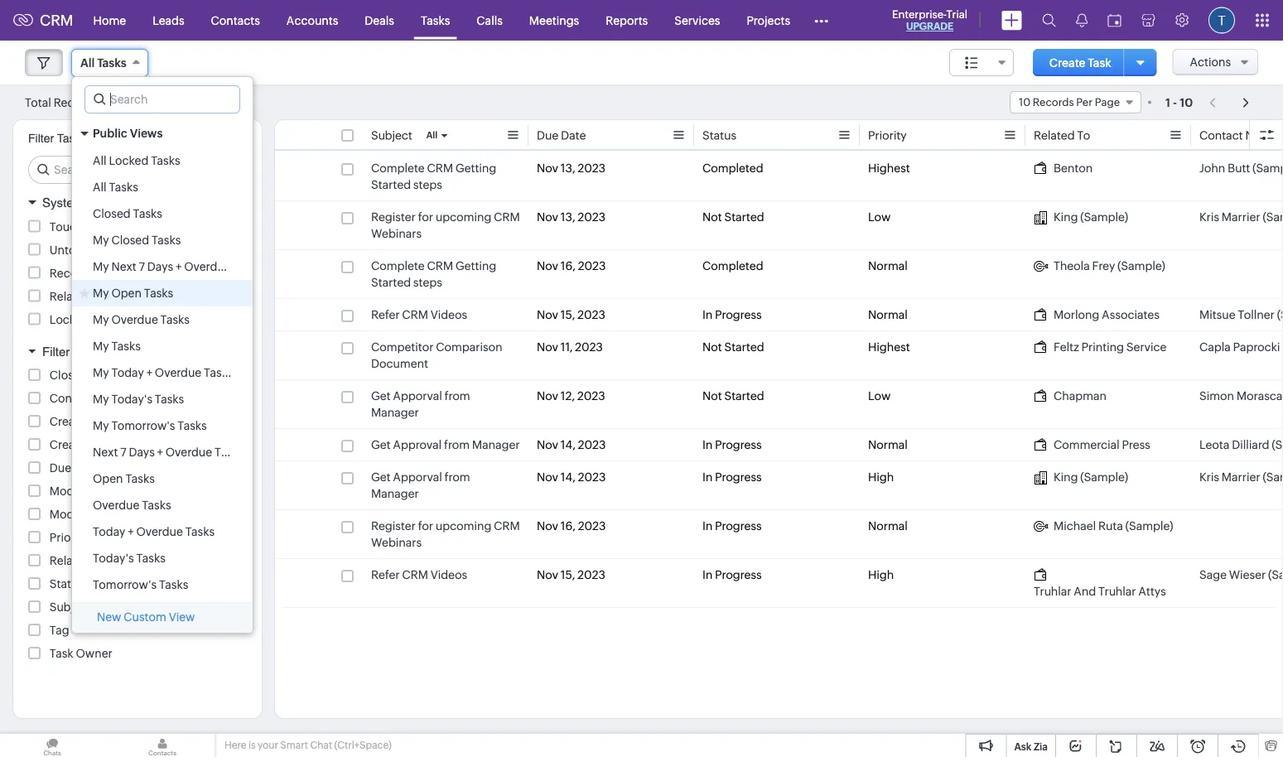 Task type: locate. For each thing, give the bounding box(es) containing it.
next down untouched records
[[111, 260, 136, 273]]

complete for nov 16, 2023
[[371, 259, 425, 273]]

1 vertical spatial created
[[50, 438, 93, 451]]

10 nov from the top
[[537, 568, 558, 581]]

complete crm getting started steps link for nov 16, 2023
[[371, 258, 520, 291]]

1 vertical spatial manager
[[472, 438, 520, 451]]

1 getting from the top
[[456, 162, 496, 175]]

1 vertical spatial not started
[[702, 340, 764, 354]]

days up the my open tasks option
[[147, 260, 173, 273]]

5 progress from the top
[[715, 568, 762, 581]]

0 vertical spatial tomorrow's
[[111, 419, 175, 432]]

9 nov from the top
[[537, 519, 558, 533]]

(sample) up "frey"
[[1080, 210, 1128, 224]]

1 vertical spatial filter
[[42, 344, 70, 359]]

my open tasks
[[93, 287, 173, 300]]

related to up benton link
[[1034, 129, 1090, 142]]

0 vertical spatial (sam
[[1263, 210, 1283, 224]]

0 vertical spatial filter
[[28, 132, 54, 145]]

manager down approval
[[371, 487, 419, 500]]

1 nov 16, 2023 from the top
[[537, 259, 606, 273]]

3 not from the top
[[702, 389, 722, 403]]

kris marrier (sam link for low
[[1199, 209, 1283, 225]]

1 vertical spatial complete crm getting started steps
[[371, 259, 496, 289]]

2 16, from the top
[[561, 519, 576, 533]]

1 not started from the top
[[702, 210, 764, 224]]

kris marrier (sam down leota dilliard (sa
[[1199, 470, 1283, 484]]

task right create
[[1088, 56, 1111, 69]]

views
[[130, 127, 163, 140]]

get apporval from manager link down get approval from manager link
[[371, 469, 520, 502]]

2 refer crm videos link from the top
[[371, 567, 467, 583]]

tomorrow's down my today's tasks
[[111, 419, 175, 432]]

tomorrow's down today's tasks
[[93, 578, 157, 591]]

2 marrier from the top
[[1222, 470, 1260, 484]]

1 vertical spatial king (sample)
[[1054, 470, 1128, 484]]

record
[[50, 266, 88, 280]]

1 16, from the top
[[561, 259, 576, 273]]

open tasks
[[93, 472, 155, 485]]

2 not from the top
[[702, 340, 722, 354]]

1 - 10
[[1165, 96, 1193, 109]]

0 vertical spatial kris
[[1199, 210, 1219, 224]]

kris marrier (sam link down leota dilliard (sa
[[1199, 469, 1283, 485]]

2 in from the top
[[702, 438, 713, 451]]

services link
[[661, 0, 733, 40]]

my for my today's tasks
[[93, 393, 109, 406]]

1 vertical spatial date
[[74, 461, 99, 475]]

2 register for upcoming crm webinars link from the top
[[371, 518, 520, 551]]

my today + overdue tasks option
[[72, 360, 253, 386]]

2 low from the top
[[868, 389, 891, 403]]

low for king (sample)
[[868, 210, 891, 224]]

1 vertical spatial 16,
[[561, 519, 576, 533]]

2 kris from the top
[[1199, 470, 1219, 484]]

1 refer crm videos from the top
[[371, 308, 467, 321]]

my for my tomorrow's tasks
[[93, 419, 109, 432]]

0 vertical spatial to
[[1077, 129, 1090, 142]]

2 nov 14, 2023 from the top
[[537, 470, 606, 484]]

2 vertical spatial not started
[[702, 389, 764, 403]]

1 upcoming from the top
[[436, 210, 491, 224]]

1 vertical spatial refer crm videos link
[[371, 567, 467, 583]]

new
[[97, 610, 121, 624]]

apporval down document
[[393, 389, 442, 403]]

1 nov 13, 2023 from the top
[[537, 162, 606, 175]]

4 my from the top
[[93, 313, 109, 326]]

related down modified time
[[50, 554, 91, 567]]

contact name up 'butt'
[[1199, 129, 1277, 142]]

2 king from the top
[[1054, 470, 1078, 484]]

overdue down "open tasks"
[[93, 499, 139, 512]]

2 kris marrier (sam from the top
[[1199, 470, 1283, 484]]

my inside 'my closed tasks' option
[[93, 234, 109, 247]]

get apporval from manager down approval
[[371, 470, 470, 500]]

1 vertical spatial kris marrier (sam
[[1199, 470, 1283, 484]]

0 vertical spatial nov 13, 2023
[[537, 162, 606, 175]]

by for created
[[95, 415, 109, 428]]

all
[[80, 56, 95, 70], [426, 130, 438, 140], [93, 154, 106, 167], [93, 181, 106, 194]]

2 videos from the top
[[431, 568, 467, 581]]

kris
[[1199, 210, 1219, 224], [1199, 470, 1219, 484]]

1 vertical spatial (sa
[[1268, 568, 1283, 581]]

0 horizontal spatial 7
[[120, 446, 126, 459]]

comparison
[[436, 340, 502, 354]]

0 vertical spatial refer crm videos link
[[371, 306, 467, 323]]

feltz
[[1054, 340, 1079, 354]]

1 vertical spatial due
[[50, 461, 71, 475]]

get left approval
[[371, 438, 391, 451]]

normal for michael ruta (sample)
[[868, 519, 908, 533]]

mitsue tollner (s link
[[1199, 306, 1283, 323]]

truhlar and truhlar attys
[[1034, 585, 1166, 598]]

king (sample) down commercial press link
[[1054, 470, 1128, 484]]

(ctrl+space)
[[334, 740, 392, 751]]

nov 13, 2023 for complete crm getting started steps
[[537, 162, 606, 175]]

1 get from the top
[[371, 389, 391, 403]]

0 vertical spatial priority
[[868, 129, 907, 142]]

filters
[[133, 195, 167, 210]]

today's up tomorrow's tasks on the bottom left
[[93, 552, 134, 565]]

my closed tasks option
[[72, 227, 253, 253]]

2 vertical spatial not
[[702, 389, 722, 403]]

kris for low
[[1199, 210, 1219, 224]]

owner
[[76, 647, 112, 660]]

1 vertical spatial low
[[868, 389, 891, 403]]

kris marrier (sam link for high
[[1199, 469, 1283, 485]]

1 vertical spatial marrier
[[1222, 470, 1260, 484]]

0 vertical spatial refer
[[371, 308, 400, 321]]

0 vertical spatial upcoming
[[436, 210, 491, 224]]

my down touched records
[[93, 234, 109, 247]]

related
[[1034, 129, 1075, 142], [50, 290, 91, 303], [50, 554, 91, 567]]

getting for nov 16, 2023
[[456, 259, 496, 273]]

today's inside option
[[111, 393, 152, 406]]

1 horizontal spatial task
[[1088, 56, 1111, 69]]

0 vertical spatial for
[[418, 210, 433, 224]]

my inside my today's tasks option
[[93, 393, 109, 406]]

7 my from the top
[[93, 393, 109, 406]]

1 vertical spatial locked
[[50, 313, 89, 326]]

records inside 10 records per page field
[[1033, 96, 1074, 109]]

1 nov from the top
[[537, 162, 558, 175]]

all tasks
[[80, 56, 127, 70], [93, 181, 138, 194]]

0 vertical spatial get apporval from manager link
[[371, 388, 520, 421]]

to up tomorrow's tasks on the bottom left
[[93, 554, 106, 567]]

filter up closed time
[[42, 344, 70, 359]]

records for untouched
[[113, 243, 157, 256]]

get apporval from manager link up get approval from manager link
[[371, 388, 520, 421]]

my down closed time
[[93, 393, 109, 406]]

search image
[[1042, 13, 1056, 27]]

1 horizontal spatial 7
[[139, 260, 145, 273]]

my up created time
[[93, 419, 109, 432]]

get down document
[[371, 389, 391, 403]]

get approval from manager link
[[371, 437, 520, 453]]

5 in from the top
[[702, 568, 713, 581]]

0 horizontal spatial status
[[50, 577, 84, 591]]

1 vertical spatial 13,
[[561, 210, 575, 224]]

2 15, from the top
[[561, 568, 575, 581]]

All Tasks field
[[71, 49, 148, 77]]

1 complete crm getting started steps from the top
[[371, 162, 496, 191]]

my for my next 7 days + overdue tasks
[[93, 260, 109, 273]]

refer
[[371, 308, 400, 321], [371, 568, 400, 581]]

manager
[[371, 406, 419, 419], [472, 438, 520, 451], [371, 487, 419, 500]]

row group containing complete crm getting started steps
[[275, 152, 1283, 608]]

time up "open tasks"
[[95, 438, 122, 451]]

filter
[[28, 132, 54, 145], [42, 344, 70, 359]]

open inside option
[[111, 287, 142, 300]]

contacts image
[[110, 734, 215, 757]]

record action
[[50, 266, 126, 280]]

1 in progress from the top
[[702, 308, 762, 321]]

tomorrow's tasks option
[[72, 572, 253, 598]]

0 vertical spatial kris marrier (sam link
[[1199, 209, 1283, 225]]

2 upcoming from the top
[[436, 519, 491, 533]]

by up created time
[[95, 415, 109, 428]]

1 vertical spatial webinars
[[371, 536, 422, 549]]

king down commercial
[[1054, 470, 1078, 484]]

1 horizontal spatial name
[[1245, 129, 1277, 142]]

time for closed time
[[90, 369, 116, 382]]

1 vertical spatial all tasks
[[93, 181, 138, 194]]

create task button
[[1033, 49, 1128, 76]]

1 vertical spatial register for upcoming crm webinars
[[371, 519, 520, 549]]

all inside option
[[93, 181, 106, 194]]

from down competitor comparison document link
[[444, 389, 470, 403]]

open up overdue tasks
[[93, 472, 123, 485]]

0 vertical spatial completed
[[702, 162, 763, 175]]

modified for modified by
[[50, 485, 98, 498]]

overdue tasks
[[93, 499, 171, 512]]

normal for commercial press
[[868, 438, 908, 451]]

2023
[[578, 162, 606, 175], [578, 210, 606, 224], [578, 259, 606, 273], [577, 308, 605, 321], [575, 340, 603, 354], [577, 389, 605, 403], [578, 438, 606, 451], [578, 470, 606, 484], [578, 519, 606, 533], [577, 568, 605, 581]]

commercial press
[[1054, 438, 1150, 451]]

public
[[93, 127, 127, 140]]

king (sample) for high
[[1054, 470, 1128, 484]]

refer for high
[[371, 568, 400, 581]]

here
[[224, 740, 246, 751]]

1 videos from the top
[[431, 308, 467, 321]]

to down 'per'
[[1077, 129, 1090, 142]]

1 vertical spatial videos
[[431, 568, 467, 581]]

0 horizontal spatial subject
[[50, 601, 91, 614]]

in progress for king
[[702, 470, 762, 484]]

high for king (sample)
[[868, 470, 894, 484]]

john butt (samp
[[1199, 162, 1283, 175]]

in progress for truhlar
[[702, 568, 762, 581]]

2 created from the top
[[50, 438, 93, 451]]

5 in progress from the top
[[702, 568, 762, 581]]

(sam for low
[[1263, 210, 1283, 224]]

0 vertical spatial videos
[[431, 308, 467, 321]]

all tasks up defined
[[93, 181, 138, 194]]

my down record action
[[93, 287, 109, 300]]

normal for morlong associates
[[868, 308, 908, 321]]

2 nov 15, 2023 from the top
[[537, 568, 605, 581]]

get apporval from manager for nov 12, 2023
[[371, 389, 470, 419]]

1 vertical spatial next
[[93, 446, 118, 459]]

tasks
[[421, 14, 450, 27], [97, 56, 127, 70], [57, 132, 87, 145], [151, 154, 180, 167], [109, 181, 138, 194], [133, 207, 162, 220], [152, 234, 181, 247], [233, 260, 262, 273], [144, 287, 173, 300], [160, 313, 190, 326], [111, 340, 141, 353], [204, 366, 233, 379], [155, 393, 184, 406], [178, 419, 207, 432], [215, 446, 244, 459], [125, 472, 155, 485], [142, 499, 171, 512], [185, 525, 215, 538], [136, 552, 166, 565], [159, 578, 188, 591]]

1 progress from the top
[[715, 308, 762, 321]]

total
[[25, 96, 51, 109]]

15, for high
[[561, 568, 575, 581]]

by
[[73, 344, 88, 359], [95, 415, 109, 428], [100, 485, 114, 498]]

1 vertical spatial king
[[1054, 470, 1078, 484]]

next
[[111, 260, 136, 273], [93, 446, 118, 459]]

0 horizontal spatial locked
[[50, 313, 89, 326]]

filter tasks by
[[28, 132, 102, 145]]

upcoming
[[436, 210, 491, 224], [436, 519, 491, 533]]

signals image
[[1076, 13, 1088, 27]]

all inside "option"
[[93, 154, 106, 167]]

related to
[[1034, 129, 1090, 142], [50, 554, 106, 567]]

1 vertical spatial nov 13, 2023
[[537, 210, 606, 224]]

name down closed time
[[95, 392, 127, 405]]

from right approval
[[444, 438, 470, 451]]

1 horizontal spatial to
[[1077, 129, 1090, 142]]

1 complete crm getting started steps link from the top
[[371, 160, 520, 193]]

10
[[1180, 96, 1193, 109], [1019, 96, 1031, 109]]

videos for high
[[431, 568, 467, 581]]

my down fields
[[93, 366, 109, 379]]

progress for michael ruta (sample)
[[715, 519, 762, 533]]

by up closed time
[[73, 344, 88, 359]]

filter inside dropdown button
[[42, 344, 70, 359]]

2 king (sample) link from the top
[[1034, 469, 1128, 485]]

size image
[[965, 55, 978, 70]]

1 15, from the top
[[561, 308, 575, 321]]

my inside my tasks option
[[93, 340, 109, 353]]

not started
[[702, 210, 764, 224], [702, 340, 764, 354], [702, 389, 764, 403]]

1 get apporval from manager from the top
[[371, 389, 470, 419]]

2 highest from the top
[[868, 340, 910, 354]]

1 horizontal spatial action
[[140, 290, 175, 303]]

2023 for "feltz printing service" link
[[575, 340, 603, 354]]

(sa for sage wieser (sa
[[1268, 568, 1283, 581]]

action up related records action
[[91, 266, 126, 280]]

next 7 days + overdue tasks option
[[72, 439, 253, 466]]

1 vertical spatial name
[[95, 392, 127, 405]]

my for my overdue tasks
[[93, 313, 109, 326]]

refer crm videos
[[371, 308, 467, 321], [371, 568, 467, 581]]

my for my tasks
[[93, 340, 109, 353]]

refer crm videos link
[[371, 306, 467, 323], [371, 567, 467, 583]]

14, for get approval from manager
[[561, 438, 576, 451]]

accounts
[[286, 14, 338, 27]]

status
[[702, 129, 736, 142], [50, 577, 84, 591]]

0 vertical spatial date
[[561, 129, 586, 142]]

3 from from the top
[[444, 470, 470, 484]]

records left 12
[[54, 96, 98, 109]]

filter down total
[[28, 132, 54, 145]]

tag
[[50, 624, 69, 637]]

marrier for low
[[1222, 210, 1260, 224]]

None field
[[949, 49, 1014, 76]]

sage
[[1199, 568, 1227, 581]]

related to down modified time
[[50, 554, 106, 567]]

manager up approval
[[371, 406, 419, 419]]

overdue up my today's tasks option
[[155, 366, 201, 379]]

2 13, from the top
[[561, 210, 575, 224]]

records for total
[[54, 96, 98, 109]]

0 vertical spatial get
[[371, 389, 391, 403]]

1 highest from the top
[[868, 162, 910, 175]]

0 vertical spatial open
[[111, 287, 142, 300]]

get apporval from manager for nov 14, 2023
[[371, 470, 470, 500]]

in for truhlar and truhlar attys
[[702, 568, 713, 581]]

2 get apporval from manager from the top
[[371, 470, 470, 500]]

(sam down (samp
[[1263, 210, 1283, 224]]

get apporval from manager up approval
[[371, 389, 470, 419]]

closed for closed tasks
[[93, 207, 131, 220]]

6 nov from the top
[[537, 389, 558, 403]]

overdue down overdue tasks option
[[136, 525, 183, 538]]

my inside my today + overdue tasks option
[[93, 366, 109, 379]]

1 low from the top
[[868, 210, 891, 224]]

2 get apporval from manager link from the top
[[371, 469, 520, 502]]

1 vertical spatial action
[[140, 290, 175, 303]]

created by
[[50, 415, 109, 428]]

2 register for upcoming crm webinars from the top
[[371, 519, 520, 549]]

public views region
[[72, 147, 262, 598]]

dilliard
[[1232, 438, 1269, 451]]

refer crm videos link for normal
[[371, 306, 467, 323]]

crm
[[40, 12, 73, 29], [427, 162, 453, 175], [494, 210, 520, 224], [427, 259, 453, 273], [402, 308, 428, 321], [494, 519, 520, 533], [402, 568, 428, 581]]

10 records per page
[[1019, 96, 1120, 109]]

1 vertical spatial by
[[95, 415, 109, 428]]

7 inside next 7 days + overdue tasks option
[[120, 446, 126, 459]]

my for my today + overdue tasks
[[93, 366, 109, 379]]

get down get approval from manager
[[371, 470, 391, 484]]

deals link
[[351, 0, 407, 40]]

4 nov from the top
[[537, 308, 558, 321]]

1 refer from the top
[[371, 308, 400, 321]]

2 complete from the top
[[371, 259, 425, 273]]

nov 15, 2023 for normal
[[537, 308, 605, 321]]

marrier down leota dilliard (sa
[[1222, 470, 1260, 484]]

time down fields
[[90, 369, 116, 382]]

7 down my closed tasks
[[139, 260, 145, 273]]

register for nov 13, 2023
[[371, 210, 416, 224]]

0 vertical spatial from
[[444, 389, 470, 403]]

get
[[371, 389, 391, 403], [371, 438, 391, 451], [371, 470, 391, 484]]

0 vertical spatial low
[[868, 210, 891, 224]]

all tasks up 12
[[80, 56, 127, 70]]

contact up john
[[1199, 129, 1243, 142]]

paprocki
[[1233, 340, 1280, 354]]

1 for from the top
[[418, 210, 433, 224]]

1 complete from the top
[[371, 162, 425, 175]]

get apporval from manager link for nov 12, 2023
[[371, 388, 520, 421]]

1 nov 15, 2023 from the top
[[537, 308, 605, 321]]

2 complete crm getting started steps from the top
[[371, 259, 496, 289]]

marrier
[[1222, 210, 1260, 224], [1222, 470, 1260, 484]]

1 completed from the top
[[702, 162, 763, 175]]

Search text field
[[85, 86, 239, 113]]

0 vertical spatial not
[[702, 210, 722, 224]]

progress for commercial press
[[715, 438, 762, 451]]

2 normal from the top
[[868, 308, 908, 321]]

1 webinars from the top
[[371, 227, 422, 240]]

2 my from the top
[[93, 260, 109, 273]]

by for filter
[[73, 344, 88, 359]]

1 vertical spatial 15,
[[561, 568, 575, 581]]

filter for filter by fields
[[42, 344, 70, 359]]

2 for from the top
[[418, 519, 433, 533]]

+ inside option
[[157, 446, 163, 459]]

chat
[[310, 740, 332, 751]]

untouched
[[50, 243, 110, 256]]

overdue down 'my closed tasks' option
[[184, 260, 231, 273]]

apporval down approval
[[393, 470, 442, 484]]

13,
[[561, 162, 575, 175], [561, 210, 575, 224]]

mitsue
[[1199, 308, 1236, 321]]

1 vertical spatial task
[[50, 647, 73, 660]]

overdue
[[184, 260, 231, 273], [111, 313, 158, 326], [155, 366, 201, 379], [165, 446, 212, 459], [93, 499, 139, 512], [136, 525, 183, 538]]

3 not started from the top
[[702, 389, 764, 403]]

started for apporval
[[724, 389, 764, 403]]

and
[[1074, 585, 1096, 598]]

1 horizontal spatial subject
[[371, 129, 412, 142]]

contact up created by
[[50, 392, 93, 405]]

0 horizontal spatial date
[[74, 461, 99, 475]]

0 vertical spatial get apporval from manager
[[371, 389, 470, 419]]

register
[[371, 210, 416, 224], [371, 519, 416, 533]]

created for created by
[[50, 415, 93, 428]]

fields
[[91, 344, 124, 359]]

6 my from the top
[[93, 366, 109, 379]]

10 left 'per'
[[1019, 96, 1031, 109]]

2 from from the top
[[444, 438, 470, 451]]

1 register for upcoming crm webinars from the top
[[371, 210, 520, 240]]

my tomorrow's tasks option
[[72, 413, 253, 439]]

high
[[868, 470, 894, 484], [868, 568, 894, 581]]

2 nov 16, 2023 from the top
[[537, 519, 606, 533]]

days down my tomorrow's tasks at left bottom
[[129, 446, 155, 459]]

8 my from the top
[[93, 419, 109, 432]]

new custom view link
[[72, 603, 253, 633]]

action up my overdue tasks
[[140, 290, 175, 303]]

2 progress from the top
[[715, 438, 762, 451]]

1 horizontal spatial truhlar
[[1098, 585, 1136, 598]]

1 13, from the top
[[561, 162, 575, 175]]

0 vertical spatial getting
[[456, 162, 496, 175]]

(sample) right "frey"
[[1118, 259, 1165, 273]]

1 marrier from the top
[[1222, 210, 1260, 224]]

next up "open tasks"
[[93, 446, 118, 459]]

kris marrier (sam link down john butt (samp link
[[1199, 209, 1283, 225]]

contact name down closed time
[[50, 392, 127, 405]]

today
[[111, 366, 144, 379], [93, 525, 125, 538]]

kris down john
[[1199, 210, 1219, 224]]

steps for nov 13, 2023
[[413, 178, 442, 191]]

records up my closed tasks
[[99, 220, 144, 233]]

0 vertical spatial contact name
[[1199, 129, 1277, 142]]

kris down leota
[[1199, 470, 1219, 484]]

all tasks inside field
[[80, 56, 127, 70]]

2 register from the top
[[371, 519, 416, 533]]

0 vertical spatial related
[[1034, 129, 1075, 142]]

2 (sam from the top
[[1263, 470, 1283, 484]]

(sa right wieser
[[1268, 568, 1283, 581]]

marrier down john butt (samp link
[[1222, 210, 1260, 224]]

(sa right dilliard
[[1272, 438, 1283, 451]]

1 refer crm videos link from the top
[[371, 306, 467, 323]]

related up benton link
[[1034, 129, 1075, 142]]

refer crm videos for normal
[[371, 308, 467, 321]]

0 horizontal spatial related to
[[50, 554, 106, 567]]

1 created from the top
[[50, 415, 93, 428]]

1 steps from the top
[[413, 178, 442, 191]]

0 vertical spatial 14,
[[561, 438, 576, 451]]

1 horizontal spatial related to
[[1034, 129, 1090, 142]]

1 kris marrier (sam from the top
[[1199, 210, 1283, 224]]

commercial press link
[[1034, 437, 1150, 453]]

2 vertical spatial time
[[100, 508, 127, 521]]

not started for nov 11, 2023
[[702, 340, 764, 354]]

2 get from the top
[[371, 438, 391, 451]]

0 vertical spatial king
[[1054, 210, 1078, 224]]

not started for nov 13, 2023
[[702, 210, 764, 224]]

getting for nov 13, 2023
[[456, 162, 496, 175]]

5 nov from the top
[[537, 340, 558, 354]]

0 vertical spatial modified
[[50, 485, 98, 498]]

0 vertical spatial steps
[[413, 178, 442, 191]]

1 vertical spatial king (sample) link
[[1034, 469, 1128, 485]]

videos for normal
[[431, 308, 467, 321]]

1 king (sample) from the top
[[1054, 210, 1128, 224]]

get inside get approval from manager link
[[371, 438, 391, 451]]

started
[[371, 178, 411, 191], [724, 210, 764, 224], [371, 276, 411, 289], [724, 340, 764, 354], [724, 389, 764, 403]]

in for michael ruta (sample)
[[702, 519, 713, 533]]

2 high from the top
[[868, 568, 894, 581]]

upcoming for nov 13, 2023
[[436, 210, 491, 224]]

today's up my tomorrow's tasks at left bottom
[[111, 393, 152, 406]]

approval
[[393, 438, 442, 451]]

0 horizontal spatial contact
[[50, 392, 93, 405]]

king (sample) link down benton
[[1034, 209, 1128, 225]]

manager right approval
[[472, 438, 520, 451]]

1 nov 14, 2023 from the top
[[537, 438, 606, 451]]

kris marrier (sam down john butt (samp link
[[1199, 210, 1283, 224]]

closed inside option
[[93, 207, 131, 220]]

related down record
[[50, 290, 91, 303]]

1 king from the top
[[1054, 210, 1078, 224]]

overdue tasks option
[[72, 492, 253, 519]]

13, for complete crm getting started steps
[[561, 162, 575, 175]]

5 my from the top
[[93, 340, 109, 353]]

profile image
[[1209, 7, 1235, 34]]

16, for register for upcoming crm webinars
[[561, 519, 576, 533]]

king (sample) up theola frey (sample) link
[[1054, 210, 1128, 224]]

competitor comparison document
[[371, 340, 502, 370]]

1 vertical spatial apporval
[[393, 470, 442, 484]]

signals element
[[1066, 0, 1098, 41]]

2 modified from the top
[[50, 508, 98, 521]]

from
[[444, 389, 470, 403], [444, 438, 470, 451], [444, 470, 470, 484]]

for
[[418, 210, 433, 224], [418, 519, 433, 533]]

date
[[561, 129, 586, 142], [74, 461, 99, 475]]

my inside my tomorrow's tasks option
[[93, 419, 109, 432]]

michael ruta (sample)
[[1054, 519, 1173, 533]]

1 get apporval from manager link from the top
[[371, 388, 520, 421]]

(sam down dilliard
[[1263, 470, 1283, 484]]

records for touched
[[99, 220, 144, 233]]

locked down public views
[[109, 154, 149, 167]]

0 vertical spatial king (sample) link
[[1034, 209, 1128, 225]]

2 getting from the top
[[456, 259, 496, 273]]

0 vertical spatial complete crm getting started steps link
[[371, 160, 520, 193]]

my inside option
[[93, 287, 109, 300]]

3 progress from the top
[[715, 470, 762, 484]]

calendar image
[[1107, 14, 1122, 27]]

1 vertical spatial nov 14, 2023
[[537, 470, 606, 484]]

my down untouched records
[[93, 260, 109, 273]]

apporval for nov 14, 2023
[[393, 470, 442, 484]]

my up closed time
[[93, 340, 109, 353]]

1 vertical spatial high
[[868, 568, 894, 581]]

2 completed from the top
[[702, 259, 763, 273]]

1 vertical spatial get apporval from manager link
[[371, 469, 520, 502]]

2023 for benton link
[[578, 162, 606, 175]]

3 get from the top
[[371, 470, 391, 484]]

locked up filter by fields
[[50, 313, 89, 326]]

get for normal
[[371, 438, 391, 451]]

1 vertical spatial nov 16, 2023
[[537, 519, 606, 533]]

open up my overdue tasks
[[111, 287, 142, 300]]

capla paprocki ( link
[[1199, 339, 1283, 355]]

2 14, from the top
[[561, 470, 576, 484]]

3 in progress from the top
[[702, 470, 762, 484]]

today up my today's tasks
[[111, 366, 144, 379]]

get apporval from manager
[[371, 389, 470, 419], [371, 470, 470, 500]]

3 normal from the top
[[868, 438, 908, 451]]

king (sample) link down commercial
[[1034, 469, 1128, 485]]

king for low
[[1054, 210, 1078, 224]]

0 horizontal spatial truhlar
[[1034, 585, 1071, 598]]

1 vertical spatial get
[[371, 438, 391, 451]]

actions
[[1190, 55, 1231, 69]]

4 normal from the top
[[868, 519, 908, 533]]

by up overdue tasks
[[100, 485, 114, 498]]

created up created time
[[50, 415, 93, 428]]

today down modified time
[[93, 525, 125, 538]]

records left 'per'
[[1033, 96, 1074, 109]]

time down "open tasks"
[[100, 508, 127, 521]]

overdue down my tomorrow's tasks option
[[165, 446, 212, 459]]

not started for nov 12, 2023
[[702, 389, 764, 403]]

nov 15, 2023 for high
[[537, 568, 605, 581]]

name up (samp
[[1245, 129, 1277, 142]]

accounts link
[[273, 0, 351, 40]]

0 vertical spatial highest
[[868, 162, 910, 175]]

created down created by
[[50, 438, 93, 451]]

modified down modified by
[[50, 508, 98, 521]]

1 vertical spatial tomorrow's
[[93, 578, 157, 591]]

nov for theola frey (sample) link
[[537, 259, 558, 273]]

associates
[[1102, 308, 1160, 321]]

closed inside option
[[111, 234, 149, 247]]

priority
[[868, 129, 907, 142], [50, 531, 88, 544]]

2 not started from the top
[[702, 340, 764, 354]]

my down related records action
[[93, 313, 109, 326]]

row group
[[275, 152, 1283, 608]]

1 vertical spatial kris marrier (sam link
[[1199, 469, 1283, 485]]

king down benton link
[[1054, 210, 1078, 224]]

4 in from the top
[[702, 519, 713, 533]]

0 horizontal spatial priority
[[50, 531, 88, 544]]

0 vertical spatial 13,
[[561, 162, 575, 175]]

is
[[248, 740, 256, 751]]

overdue down my open tasks
[[111, 313, 158, 326]]

0 vertical spatial high
[[868, 470, 894, 484]]

low for chapman
[[868, 389, 891, 403]]

1 (sam from the top
[[1263, 210, 1283, 224]]

upcoming for nov 16, 2023
[[436, 519, 491, 533]]

register for upcoming crm webinars for nov 16, 2023
[[371, 519, 520, 549]]

all locked tasks option
[[72, 147, 253, 174]]

by inside dropdown button
[[73, 344, 88, 359]]

register for upcoming crm webinars for nov 13, 2023
[[371, 210, 520, 240]]

1 register from the top
[[371, 210, 416, 224]]

nov for "feltz printing service" link
[[537, 340, 558, 354]]



Task type: describe. For each thing, give the bounding box(es) containing it.
projects link
[[733, 0, 804, 40]]

nov for michael ruta (sample) link
[[537, 519, 558, 533]]

today + overdue tasks option
[[72, 519, 253, 545]]

services
[[674, 14, 720, 27]]

my today's tasks option
[[72, 386, 253, 413]]

calls link
[[463, 0, 516, 40]]

john butt (samp link
[[1199, 160, 1283, 176]]

register for upcoming crm webinars link for nov 13, 2023
[[371, 209, 520, 242]]

in progress for commercial
[[702, 438, 762, 451]]

0 vertical spatial contact
[[1199, 129, 1243, 142]]

manager for high
[[371, 487, 419, 500]]

by for modified
[[100, 485, 114, 498]]

time for created time
[[95, 438, 122, 451]]

from for high
[[444, 470, 470, 484]]

in progress for michael
[[702, 519, 762, 533]]

created time
[[50, 438, 122, 451]]

defined
[[87, 195, 130, 210]]

tomorrow's tasks
[[93, 578, 188, 591]]

benton
[[1054, 162, 1093, 175]]

time for modified time
[[100, 508, 127, 521]]

high for truhlar and truhlar attys
[[868, 568, 894, 581]]

system defined filters
[[42, 195, 167, 210]]

nov 14, 2023 for get apporval from manager
[[537, 470, 606, 484]]

10 inside field
[[1019, 96, 1031, 109]]

0 vertical spatial 7
[[139, 260, 145, 273]]

enterprise-trial upgrade
[[892, 8, 968, 32]]

create
[[1049, 56, 1086, 69]]

not for nov 11, 2023
[[702, 340, 722, 354]]

home
[[93, 14, 126, 27]]

mitsue tollner (s
[[1199, 308, 1283, 321]]

1 vertical spatial subject
[[50, 601, 91, 614]]

1 vertical spatial contact
[[50, 392, 93, 405]]

profile element
[[1199, 0, 1245, 40]]

leads
[[153, 14, 184, 27]]

nov for benton link
[[537, 162, 558, 175]]

0 vertical spatial next
[[111, 260, 136, 273]]

2 truhlar from the left
[[1098, 585, 1136, 598]]

my open tasks option
[[72, 280, 253, 306]]

Other Modules field
[[804, 7, 839, 34]]

crm link
[[13, 12, 73, 29]]

by
[[90, 132, 102, 145]]

kris for high
[[1199, 470, 1219, 484]]

1 horizontal spatial priority
[[868, 129, 907, 142]]

get approval from manager
[[371, 438, 520, 451]]

0 horizontal spatial contact name
[[50, 392, 127, 405]]

sage wieser (sa
[[1199, 568, 1283, 581]]

nov 14, 2023 for get approval from manager
[[537, 438, 606, 451]]

refer crm videos link for high
[[371, 567, 467, 583]]

ask zia
[[1014, 741, 1048, 752]]

not for nov 12, 2023
[[702, 389, 722, 403]]

competitor
[[371, 340, 434, 354]]

locked inside "option"
[[109, 154, 149, 167]]

overdue inside option
[[165, 446, 212, 459]]

1 vertical spatial open
[[93, 472, 123, 485]]

view
[[169, 610, 195, 624]]

theola frey (sample) link
[[1034, 258, 1165, 274]]

michael
[[1054, 519, 1096, 533]]

tasks inside option
[[133, 207, 162, 220]]

1 horizontal spatial due
[[537, 129, 559, 142]]

my tasks
[[93, 340, 141, 353]]

+ down 'my closed tasks' option
[[176, 260, 182, 273]]

1 vertical spatial priority
[[50, 531, 88, 544]]

10 Records Per Page field
[[1010, 91, 1141, 113]]

simon
[[1199, 389, 1234, 403]]

nov 16, 2023 for register for upcoming crm webinars
[[537, 519, 606, 533]]

1 vertical spatial related to
[[50, 554, 106, 567]]

normal for theola frey (sample)
[[868, 259, 908, 273]]

today + overdue tasks
[[93, 525, 215, 538]]

next inside option
[[93, 446, 118, 459]]

truhlar and truhlar attys link
[[1034, 567, 1183, 600]]

2023 for chapman link
[[577, 389, 605, 403]]

filter by fields
[[42, 344, 124, 359]]

1 horizontal spatial date
[[561, 129, 586, 142]]

closed for closed time
[[50, 369, 87, 382]]

untouched records
[[50, 243, 157, 256]]

0 horizontal spatial due date
[[50, 461, 99, 475]]

create task
[[1049, 56, 1111, 69]]

0 vertical spatial days
[[147, 260, 173, 273]]

(s
[[1277, 308, 1283, 321]]

reports link
[[592, 0, 661, 40]]

feltz printing service link
[[1034, 339, 1167, 355]]

2023 for morlong associates link
[[577, 308, 605, 321]]

1 horizontal spatial 10
[[1180, 96, 1193, 109]]

completed for nov 13, 2023
[[702, 162, 763, 175]]

0 vertical spatial name
[[1245, 129, 1277, 142]]

12
[[100, 97, 111, 109]]

completed for nov 16, 2023
[[702, 259, 763, 273]]

task owner
[[50, 647, 112, 660]]

search element
[[1032, 0, 1066, 41]]

2023 for commercial press link
[[578, 438, 606, 451]]

my next 7 days + overdue tasks
[[93, 260, 262, 273]]

frey
[[1092, 259, 1115, 273]]

trial
[[946, 8, 968, 20]]

12,
[[561, 389, 575, 403]]

public views
[[93, 127, 163, 140]]

all tasks inside option
[[93, 181, 138, 194]]

apporval for nov 12, 2023
[[393, 389, 442, 403]]

morasca
[[1237, 389, 1283, 403]]

nov 13, 2023 for register for upcoming crm webinars
[[537, 210, 606, 224]]

kris marrier (sam for low
[[1199, 210, 1283, 224]]

john
[[1199, 162, 1225, 175]]

closed tasks option
[[72, 200, 253, 227]]

2023 for michael ruta (sample) link
[[578, 519, 606, 533]]

my overdue tasks
[[93, 313, 190, 326]]

1 truhlar from the left
[[1034, 585, 1071, 598]]

zia
[[1034, 741, 1048, 752]]

chats image
[[0, 734, 104, 757]]

reports
[[606, 14, 648, 27]]

steps for nov 16, 2023
[[413, 276, 442, 289]]

my tasks option
[[72, 333, 253, 360]]

webinars for nov 13, 2023
[[371, 227, 422, 240]]

1 vertical spatial related
[[50, 290, 91, 303]]

refer crm videos for high
[[371, 568, 467, 581]]

chapman link
[[1034, 388, 1107, 404]]

progress for king (sample)
[[715, 470, 762, 484]]

upgrade
[[906, 21, 953, 32]]

meetings
[[529, 14, 579, 27]]

in for king (sample)
[[702, 470, 713, 484]]

created for created time
[[50, 438, 93, 451]]

contacts link
[[198, 0, 273, 40]]

sage wieser (sa link
[[1199, 567, 1283, 583]]

king (sample) for low
[[1054, 210, 1128, 224]]

1 vertical spatial today
[[93, 525, 125, 538]]

1 horizontal spatial due date
[[537, 129, 586, 142]]

8 nov from the top
[[537, 470, 558, 484]]

+ up my today's tasks
[[146, 366, 152, 379]]

capla paprocki (
[[1199, 340, 1283, 354]]

new custom view
[[97, 610, 195, 624]]

my today + overdue tasks
[[93, 366, 233, 379]]

today's tasks
[[93, 552, 166, 565]]

refer for normal
[[371, 308, 400, 321]]

highest for not started
[[868, 340, 910, 354]]

0 vertical spatial status
[[702, 129, 736, 142]]

nov for morlong associates link
[[537, 308, 558, 321]]

started for comparison
[[724, 340, 764, 354]]

2023 for theola frey (sample) link
[[578, 259, 606, 273]]

tasks inside field
[[97, 56, 127, 70]]

0 horizontal spatial to
[[93, 554, 106, 567]]

+ down overdue tasks
[[128, 525, 134, 538]]

2 vertical spatial related
[[50, 554, 91, 567]]

get for low
[[371, 389, 391, 403]]

task inside button
[[1088, 56, 1111, 69]]

ask
[[1014, 741, 1032, 752]]

from for normal
[[444, 438, 470, 451]]

total records 12
[[25, 96, 111, 109]]

printing
[[1082, 340, 1124, 354]]

complete crm getting started steps link for nov 13, 2023
[[371, 160, 520, 193]]

(
[[1283, 340, 1283, 354]]

(sample) down commercial press
[[1080, 470, 1128, 484]]

custom
[[124, 610, 166, 624]]

capla
[[1199, 340, 1231, 354]]

system defined filters button
[[13, 188, 262, 217]]

0 vertical spatial action
[[91, 266, 126, 280]]

closed time
[[50, 369, 116, 382]]

smart
[[280, 740, 308, 751]]

next 7 days + overdue tasks
[[93, 446, 244, 459]]

0 horizontal spatial due
[[50, 461, 71, 475]]

all locked tasks
[[93, 154, 180, 167]]

all inside field
[[80, 56, 95, 70]]

1 vertical spatial status
[[50, 577, 84, 591]]

2023 for truhlar and truhlar attys link
[[577, 568, 605, 581]]

2 nov from the top
[[537, 210, 558, 224]]

nov 12, 2023
[[537, 389, 605, 403]]

Search text field
[[29, 157, 249, 183]]

for for nov 16, 2023
[[418, 519, 433, 533]]

press
[[1122, 438, 1150, 451]]

1 vertical spatial today's
[[93, 552, 134, 565]]

0 vertical spatial today
[[111, 366, 144, 379]]

highest for completed
[[868, 162, 910, 175]]

get apporval from manager link for nov 14, 2023
[[371, 469, 520, 502]]

morlong associates
[[1054, 308, 1160, 321]]

0 horizontal spatial task
[[50, 647, 73, 660]]

chapman
[[1054, 389, 1107, 403]]

manager for normal
[[472, 438, 520, 451]]

tasks inside "option"
[[151, 154, 180, 167]]

touched records
[[50, 220, 144, 233]]

leota dilliard (sa
[[1199, 438, 1283, 451]]

records for 10
[[1033, 96, 1074, 109]]

marrier for high
[[1222, 470, 1260, 484]]

in for commercial press
[[702, 438, 713, 451]]

modified for modified time
[[50, 508, 98, 521]]

0 vertical spatial related to
[[1034, 129, 1090, 142]]

get for high
[[371, 470, 391, 484]]

page
[[1095, 96, 1120, 109]]

register for upcoming crm webinars link for nov 16, 2023
[[371, 518, 520, 551]]

16, for complete crm getting started steps
[[561, 259, 576, 273]]

butt
[[1228, 162, 1250, 175]]

nov 16, 2023 for complete crm getting started steps
[[537, 259, 606, 273]]

(sa for leota dilliard (sa
[[1272, 438, 1283, 451]]

tasks inside option
[[215, 446, 244, 459]]

contacts
[[211, 14, 260, 27]]

complete crm getting started steps for nov 13, 2023
[[371, 162, 496, 191]]

14, for get apporval from manager
[[561, 470, 576, 484]]

benton link
[[1034, 160, 1093, 176]]

filter for filter tasks by
[[28, 132, 54, 145]]

13, for register for upcoming crm webinars
[[561, 210, 575, 224]]

simon morasca 
[[1199, 389, 1283, 403]]

king (sample) link for high
[[1034, 469, 1128, 485]]

service
[[1126, 340, 1167, 354]]

in for morlong associates
[[702, 308, 713, 321]]

king (sample) link for low
[[1034, 209, 1128, 225]]

0 horizontal spatial name
[[95, 392, 127, 405]]

create menu image
[[1001, 10, 1022, 30]]

days inside option
[[129, 446, 155, 459]]

create menu element
[[992, 0, 1032, 40]]

calls
[[477, 14, 503, 27]]

king for high
[[1054, 470, 1078, 484]]

all tasks option
[[72, 174, 253, 200]]

(sample) right 'ruta'
[[1125, 519, 1173, 533]]



Task type: vqa. For each thing, say whether or not it's contained in the screenshot.
topmost 'Related'
yes



